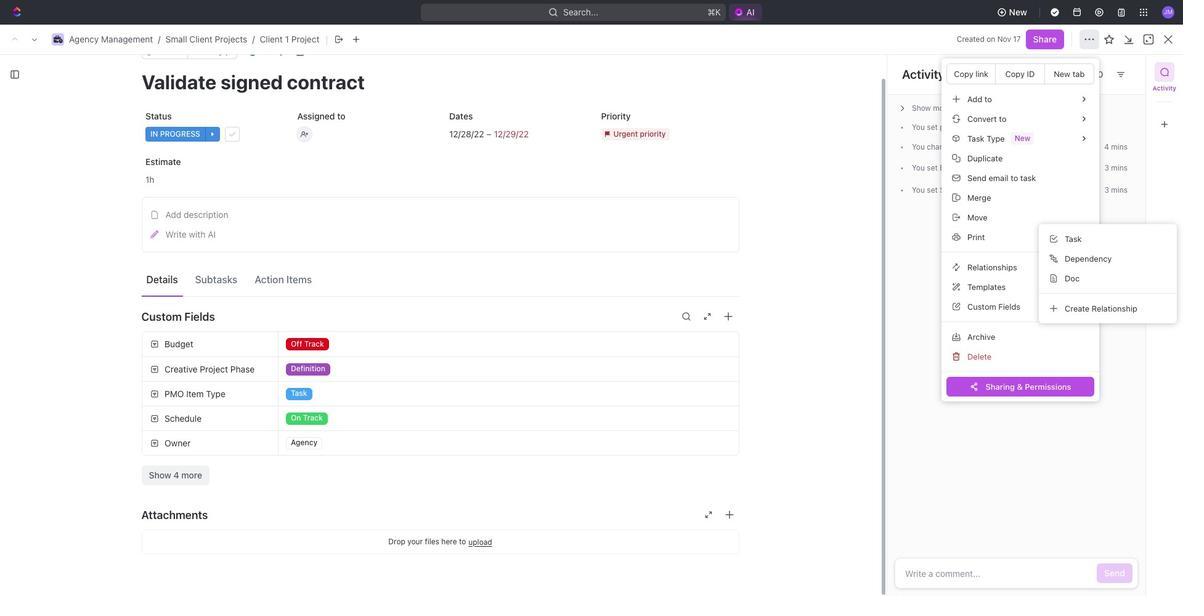 Task type: describe. For each thing, give the bounding box(es) containing it.
copy link
[[954, 69, 989, 79]]

set for priority
[[927, 123, 938, 132]]

1 vertical spatial small client projects link
[[302, 60, 402, 75]]

4 you from the top
[[912, 185, 925, 195]]

project team link
[[625, 138, 680, 156]]

task up the 4 mins
[[1113, 107, 1131, 117]]

search button
[[960, 138, 1009, 156]]

mins for set budget to
[[1111, 163, 1128, 173]]

projects inside agency management / small client projects / client 1 project |
[[215, 34, 247, 44]]

attachments button
[[141, 500, 739, 530]]

3 for set schedule to
[[1105, 185, 1109, 195]]

add task button right 5
[[322, 427, 375, 442]]

agency management / small client projects / client 1 project |
[[69, 33, 328, 45]]

delete
[[968, 352, 992, 361]]

add task up the 4 mins
[[1094, 107, 1131, 117]]

set for budget
[[927, 163, 938, 173]]

doc button
[[1044, 269, 1172, 288]]

custom fields inside dropdown button
[[141, 310, 215, 323]]

status
[[145, 111, 171, 121]]

merge
[[968, 193, 991, 202]]

you for set priority to
[[912, 123, 925, 132]]

8686f9yqh
[[192, 47, 232, 56]]

task down project
[[267, 399, 285, 409]]

risks,
[[440, 141, 464, 152]]

3 mins for set schedule to
[[1105, 185, 1128, 195]]

definition
[[218, 202, 251, 210]]

validate signed contract
[[248, 242, 347, 252]]

write with ai button
[[146, 225, 735, 245]]

crs
[[497, 141, 514, 152]]

production
[[248, 430, 285, 438]]

3 set from the top
[[927, 185, 938, 195]]

urgent
[[987, 123, 1013, 132]]

archive button
[[947, 327, 1094, 347]]

phase
[[230, 364, 254, 374]]

3 for set budget to
[[1105, 163, 1109, 173]]

new button
[[992, 2, 1035, 22]]

action
[[255, 274, 284, 285]]

&
[[1017, 382, 1023, 392]]

management for agency management / small client projects / client 1 project |
[[101, 34, 153, 44]]

team
[[658, 141, 680, 152]]

schedule
[[309, 377, 346, 388]]

from
[[983, 142, 999, 152]]

custom fields inside button
[[968, 302, 1021, 312]]

sidebar navigation
[[0, 52, 184, 597]]

on
[[987, 35, 995, 44]]

0 horizontal spatial 1
[[264, 101, 272, 121]]

to inside button
[[1011, 173, 1018, 183]]

business time image
[[196, 64, 204, 70]]

tree inside sidebar navigation
[[5, 331, 173, 597]]

add description
[[165, 210, 228, 220]]

work
[[328, 263, 350, 274]]

attachments
[[141, 509, 208, 522]]

tasks
[[230, 141, 253, 152]]

|
[[326, 33, 328, 45]]

client up the tasks
[[214, 101, 260, 121]]

task inside task button
[[1065, 234, 1082, 244]]

task up schedule
[[323, 337, 339, 346]]

management for agency management
[[239, 62, 291, 72]]

create project schedule
[[248, 377, 346, 388]]

to left on
[[974, 185, 981, 195]]

sharing
[[986, 382, 1015, 392]]

add task up schedule
[[307, 337, 339, 346]]

creation
[[320, 535, 354, 545]]

0 vertical spatial small client projects link
[[165, 34, 247, 44]]

to left in
[[1031, 142, 1041, 152]]

task sidebar content section
[[887, 55, 1146, 597]]

risks, issues, crs link
[[438, 138, 514, 156]]

your
[[407, 537, 423, 547]]

add up schedule
[[307, 337, 321, 346]]

copy id
[[1005, 69, 1035, 79]]

dates
[[449, 111, 473, 121]]

task down create project schedule link
[[353, 430, 370, 439]]

set priority to
[[925, 123, 976, 132]]

archive
[[968, 332, 995, 342]]

drop your files here to upload
[[388, 537, 492, 547]]

subtasks
[[195, 274, 237, 285]]

add up the customize
[[1094, 107, 1110, 117]]

tab
[[1073, 69, 1085, 79]]

creative for creative project phase
[[164, 364, 197, 374]]

schedule inside custom fields element
[[164, 413, 201, 424]]

task button
[[1044, 229, 1172, 249]]

show 4 more button
[[141, 466, 210, 486]]

open
[[1009, 142, 1031, 152]]

add inside button
[[165, 210, 181, 220]]

small inside small client projects link
[[317, 62, 339, 72]]

you set schedule to on track
[[912, 185, 1019, 195]]

1 vertical spatial agency management link
[[192, 60, 294, 75]]

budget inside custom fields element
[[164, 339, 193, 349]]

project inside custom fields element
[[200, 364, 228, 374]]

meeting
[[279, 285, 313, 295]]

project inside project team link
[[627, 141, 656, 152]]

ai
[[208, 229, 216, 240]]

project
[[278, 377, 307, 388]]

to down of
[[315, 285, 323, 295]]

here
[[441, 537, 457, 547]]

scope
[[290, 263, 316, 274]]

1 vertical spatial projects
[[366, 62, 399, 72]]

upload
[[469, 538, 492, 547]]

customize button
[[1062, 138, 1125, 156]]

write
[[165, 229, 187, 240]]

17
[[1013, 35, 1021, 44]]

kickoff meeting to walkthrough process with client link
[[245, 281, 455, 299]]

send email to task button
[[947, 168, 1094, 188]]

pmo item type
[[164, 389, 225, 399]]

new tab
[[1054, 69, 1085, 79]]

budget inside task sidebar content section
[[940, 163, 965, 173]]

2 / from the left
[[252, 34, 255, 44]]

copy for copy link
[[954, 69, 973, 79]]

signed
[[283, 242, 311, 252]]

item
[[186, 389, 203, 399]]

nov
[[998, 35, 1011, 44]]

show
[[149, 470, 171, 481]]

relationships
[[968, 262, 1017, 272]]

agency for agency management
[[207, 62, 237, 72]]

send email to task
[[968, 173, 1036, 183]]

process
[[378, 285, 411, 295]]

1 / from the left
[[158, 34, 161, 44]]

validate signed contract link
[[245, 238, 427, 256]]

priority
[[601, 111, 630, 121]]

task sidebar navigation tab list
[[1151, 62, 1178, 134]]

task button
[[1044, 229, 1172, 249]]

8686f9yqh button
[[187, 44, 237, 59]]

priority
[[940, 123, 965, 132]]

to right assigned
[[337, 111, 345, 121]]

mins for changed status from
[[1111, 142, 1128, 152]]

and
[[356, 535, 371, 545]]

sharing & permissions
[[986, 382, 1071, 392]]



Task type: locate. For each thing, give the bounding box(es) containing it.
send for send
[[1104, 568, 1125, 579]]

create project schedule link
[[245, 374, 427, 392]]

1 horizontal spatial creative
[[218, 430, 246, 438]]

copy inside copy link button
[[954, 69, 973, 79]]

description
[[184, 210, 228, 220]]

4 left more
[[173, 470, 179, 481]]

upload button
[[469, 538, 492, 547]]

creative up pmo
[[164, 364, 197, 374]]

1 you from the top
[[912, 123, 925, 132]]

new for new tab
[[1054, 69, 1071, 79]]

0 horizontal spatial agency management link
[[69, 34, 153, 44]]

1 vertical spatial 3 mins
[[1105, 185, 1128, 195]]

kickoff
[[248, 285, 277, 295]]

1 horizontal spatial custom
[[968, 302, 996, 312]]

custom inside dropdown button
[[141, 310, 182, 323]]

copy left link
[[954, 69, 973, 79]]

0 vertical spatial mins
[[1111, 142, 1128, 152]]

0 horizontal spatial fields
[[184, 310, 215, 323]]

1 horizontal spatial projects
[[366, 62, 399, 72]]

share down 17
[[1019, 62, 1042, 72]]

budget down the changed
[[940, 163, 965, 173]]

0 vertical spatial 3
[[1105, 163, 1109, 173]]

task up dependency
[[1065, 234, 1082, 244]]

0 horizontal spatial custom
[[141, 310, 182, 323]]

5
[[299, 430, 303, 439]]

business time image
[[53, 36, 63, 43]]

0 vertical spatial share
[[1033, 34, 1057, 44]]

0 horizontal spatial /
[[158, 34, 161, 44]]

project up "kanban"
[[276, 101, 331, 121]]

copy for copy id
[[1005, 69, 1025, 79]]

0 horizontal spatial schedule
[[164, 413, 201, 424]]

small client projects link up 8686f9yqh
[[165, 34, 247, 44]]

you for set budget to
[[912, 163, 925, 173]]

add task button up the 4 mins
[[1087, 102, 1139, 122]]

0 vertical spatial agency management link
[[69, 34, 153, 44]]

add task button up production
[[243, 397, 290, 412]]

4 right progress
[[1104, 142, 1109, 152]]

0 horizontal spatial send
[[968, 173, 987, 183]]

set down the changed
[[927, 163, 938, 173]]

2 you from the top
[[912, 142, 925, 152]]

0 vertical spatial 4
[[1104, 142, 1109, 152]]

dependency
[[1065, 254, 1112, 263]]

2 3 from the top
[[1105, 185, 1109, 195]]

small
[[165, 34, 187, 44], [317, 62, 339, 72]]

2 vertical spatial set
[[927, 185, 938, 195]]

agency for agency management / small client projects / client 1 project |
[[69, 34, 99, 44]]

project inside agency management / small client projects / client 1 project |
[[291, 34, 320, 44]]

subtasks button
[[190, 268, 242, 291]]

⌘k
[[708, 7, 721, 17]]

with inside button
[[189, 229, 206, 240]]

custom up archive
[[968, 302, 996, 312]]

you left priority
[[912, 123, 925, 132]]

1 horizontal spatial agency management link
[[192, 60, 294, 75]]

agency right business time icon
[[69, 34, 99, 44]]

custom down details button
[[141, 310, 182, 323]]

0 vertical spatial budget
[[940, 163, 965, 173]]

0 horizontal spatial agency
[[69, 34, 99, 44]]

2 copy from the left
[[1005, 69, 1025, 79]]

items
[[286, 274, 312, 285]]

add task right 5
[[337, 430, 370, 439]]

agency management
[[207, 62, 291, 72]]

project left |
[[291, 34, 320, 44]]

0 horizontal spatial budget
[[164, 339, 193, 349]]

1 copy from the left
[[954, 69, 973, 79]]

0 vertical spatial send
[[968, 173, 987, 183]]

share for the share button to the bottom
[[1019, 62, 1042, 72]]

1 horizontal spatial fields
[[999, 302, 1021, 312]]

asset
[[296, 535, 318, 545]]

tasks link
[[227, 138, 253, 156]]

action items button
[[250, 268, 317, 291]]

0 vertical spatial create
[[1065, 304, 1090, 313]]

create for create relationship
[[1065, 304, 1090, 313]]

0 horizontal spatial 4
[[173, 470, 179, 481]]

1 vertical spatial small
[[317, 62, 339, 72]]

copy
[[954, 69, 973, 79], [1005, 69, 1025, 79]]

2 set from the top
[[927, 163, 938, 173]]

with
[[189, 229, 206, 240], [413, 285, 430, 295]]

share button down 17
[[1011, 57, 1050, 77]]

share button
[[1026, 30, 1064, 49], [1011, 57, 1050, 77]]

1 inside agency management / small client projects / client 1 project |
[[285, 34, 289, 44]]

0 horizontal spatial creative
[[164, 364, 197, 374]]

project up the type
[[200, 364, 228, 374]]

custom fields button
[[141, 302, 739, 332]]

1
[[285, 34, 289, 44], [1121, 62, 1125, 72], [264, 101, 272, 121]]

with left the client
[[413, 285, 430, 295]]

1 horizontal spatial new
[[1054, 69, 1071, 79]]

send inside send email to task button
[[968, 173, 987, 183]]

0 horizontal spatial management
[[101, 34, 153, 44]]

add task button
[[1087, 102, 1139, 122], [292, 335, 344, 349], [243, 397, 290, 412], [322, 427, 375, 442]]

1 horizontal spatial schedule
[[940, 185, 972, 195]]

0 horizontal spatial new
[[1009, 7, 1027, 17]]

small client projects link
[[165, 34, 247, 44], [302, 60, 402, 75]]

meeting
[[536, 141, 570, 152]]

1 vertical spatial 4
[[173, 470, 179, 481]]

1 horizontal spatial small client projects link
[[302, 60, 402, 75]]

walkthrough
[[325, 285, 376, 295]]

1 vertical spatial activity
[[1153, 84, 1177, 92]]

0 vertical spatial with
[[189, 229, 206, 240]]

fields inside button
[[999, 302, 1021, 312]]

relationship
[[1092, 304, 1138, 313]]

1 3 mins from the top
[[1105, 163, 1128, 173]]

3 you from the top
[[912, 163, 925, 173]]

print button
[[947, 227, 1094, 247]]

kanban link
[[273, 138, 306, 156]]

1 3 from the top
[[1105, 163, 1109, 173]]

1 horizontal spatial management
[[239, 62, 291, 72]]

to inside drop your files here to upload
[[459, 537, 466, 547]]

add up write
[[165, 210, 181, 220]]

fields inside dropdown button
[[184, 310, 215, 323]]

2 horizontal spatial 1
[[1121, 62, 1125, 72]]

/ left 8686f9yqh button on the top left
[[158, 34, 161, 44]]

you for changed status from
[[912, 142, 925, 152]]

0 horizontal spatial create
[[248, 377, 276, 388]]

copy inside 'copy id' button
[[1005, 69, 1025, 79]]

0 horizontal spatial projects
[[215, 34, 247, 44]]

1 vertical spatial send
[[1104, 568, 1125, 579]]

add up creative production
[[248, 399, 264, 409]]

set left priority
[[927, 123, 938, 132]]

creative for creative production
[[218, 430, 246, 438]]

id
[[1027, 69, 1035, 79]]

creative left production
[[218, 430, 246, 438]]

0 vertical spatial small
[[165, 34, 187, 44]]

create for create project schedule
[[248, 377, 276, 388]]

new tab button
[[1045, 64, 1094, 84]]

1 horizontal spatial /
[[252, 34, 255, 44]]

agency management link
[[69, 34, 153, 44], [192, 60, 294, 75]]

new up 17
[[1009, 7, 1027, 17]]

0 vertical spatial set
[[927, 123, 938, 132]]

0 horizontal spatial small client projects link
[[165, 34, 247, 44]]

1 horizontal spatial small
[[317, 62, 339, 72]]

1 horizontal spatial 1
[[285, 34, 289, 44]]

set down set budget to
[[927, 185, 938, 195]]

set
[[927, 123, 938, 132], [927, 163, 938, 173], [927, 185, 938, 195]]

Edit task name text field
[[141, 70, 739, 94]]

meeting minutes
[[536, 141, 604, 152]]

project
[[291, 34, 320, 44], [276, 101, 331, 121], [627, 141, 656, 152], [200, 364, 228, 374]]

1 vertical spatial share button
[[1011, 57, 1050, 77]]

task
[[1020, 173, 1036, 183]]

small client projects link down |
[[302, 60, 402, 75]]

Search tasks... text field
[[1030, 168, 1153, 186]]

owner
[[164, 438, 190, 448]]

0 vertical spatial schedule
[[940, 185, 972, 195]]

copy left id
[[1005, 69, 1025, 79]]

issues,
[[466, 141, 495, 152]]

client up agency management
[[260, 34, 283, 44]]

more
[[181, 470, 202, 481]]

send
[[968, 173, 987, 183], [1104, 568, 1125, 579]]

add task button up schedule
[[292, 335, 344, 349]]

3 mins for set budget to
[[1105, 163, 1128, 173]]

4
[[1104, 142, 1109, 152], [173, 470, 179, 481]]

4 inside button
[[173, 470, 179, 481]]

1 vertical spatial share
[[1019, 62, 1042, 72]]

0 horizontal spatial with
[[189, 229, 206, 240]]

1 horizontal spatial agency
[[207, 62, 237, 72]]

agency inside agency management / small client projects / client 1 project |
[[69, 34, 99, 44]]

add right 5
[[337, 430, 351, 439]]

activity inside task sidebar content section
[[902, 67, 945, 81]]

0 vertical spatial activity
[[902, 67, 945, 81]]

custom fields element
[[141, 332, 739, 486]]

client up 8686f9yqh
[[189, 34, 212, 44]]

1 horizontal spatial send
[[1104, 568, 1125, 579]]

complete scope of work link
[[245, 260, 427, 278]]

custom fields up archive
[[968, 302, 1021, 312]]

creative inside custom fields element
[[164, 364, 197, 374]]

send for send email to task
[[968, 173, 987, 183]]

you down changed status from at the top right of page
[[912, 163, 925, 173]]

0 horizontal spatial custom fields
[[141, 310, 215, 323]]

delete button
[[947, 347, 1094, 367]]

schedule up owner
[[164, 413, 201, 424]]

you left the changed
[[912, 142, 925, 152]]

1 horizontal spatial create
[[1065, 304, 1090, 313]]

action items
[[255, 274, 312, 285]]

fields down subtasks
[[184, 310, 215, 323]]

you down set budget to
[[912, 185, 925, 195]]

1 vertical spatial budget
[[164, 339, 193, 349]]

create
[[1065, 304, 1090, 313], [248, 377, 276, 388]]

to right here
[[459, 537, 466, 547]]

agency management link down 8686f9yqh button on the top left
[[192, 60, 294, 75]]

hide button
[[1011, 138, 1060, 156]]

1 vertical spatial creative
[[218, 430, 246, 438]]

1 set from the top
[[927, 123, 938, 132]]

doc
[[1065, 273, 1080, 283]]

prepare for asset creation and deliverables link
[[245, 531, 427, 549]]

send inside send button
[[1104, 568, 1125, 579]]

to down duplicate
[[967, 163, 974, 173]]

1 vertical spatial with
[[413, 285, 430, 295]]

add description button
[[146, 205, 735, 225]]

3 mins from the top
[[1111, 185, 1128, 195]]

add task
[[1094, 107, 1131, 117], [307, 337, 339, 346], [248, 399, 285, 409], [337, 430, 370, 439]]

schedule inside task sidebar content section
[[940, 185, 972, 195]]

kanban
[[276, 141, 306, 152]]

new left the tab
[[1054, 69, 1071, 79]]

0 vertical spatial share button
[[1026, 30, 1064, 49]]

duplicate
[[968, 153, 1003, 163]]

0 vertical spatial 1
[[285, 34, 289, 44]]

1 vertical spatial set
[[927, 163, 938, 173]]

0 vertical spatial agency
[[69, 34, 99, 44]]

create down the doc
[[1065, 304, 1090, 313]]

create down phase at left
[[248, 377, 276, 388]]

1 horizontal spatial custom fields
[[968, 302, 1021, 312]]

management inside agency management / small client projects / client 1 project |
[[101, 34, 153, 44]]

3
[[1105, 163, 1109, 173], [1105, 185, 1109, 195]]

set budget to
[[925, 163, 976, 173]]

1 mins from the top
[[1111, 142, 1128, 152]]

0 horizontal spatial copy
[[954, 69, 973, 79]]

share button right 17
[[1026, 30, 1064, 49]]

fields up the archive button
[[999, 302, 1021, 312]]

projects
[[215, 34, 247, 44], [366, 62, 399, 72]]

0 vertical spatial projects
[[215, 34, 247, 44]]

1 vertical spatial schedule
[[164, 413, 201, 424]]

2 3 mins from the top
[[1105, 185, 1128, 195]]

complete
[[248, 263, 288, 274]]

1 horizontal spatial activity
[[1153, 84, 1177, 92]]

0 vertical spatial management
[[101, 34, 153, 44]]

share for the share button to the top
[[1033, 34, 1057, 44]]

0 vertical spatial 3 mins
[[1105, 163, 1128, 173]]

0 vertical spatial creative
[[164, 364, 197, 374]]

status
[[959, 142, 981, 152]]

merge button
[[947, 188, 1094, 208]]

custom
[[968, 302, 996, 312], [141, 310, 182, 323]]

1 horizontal spatial budget
[[940, 163, 965, 173]]

custom inside button
[[968, 302, 996, 312]]

share right 17
[[1033, 34, 1057, 44]]

agency management link right business time icon
[[69, 34, 153, 44]]

0 horizontal spatial small
[[165, 34, 187, 44]]

add task up production
[[248, 399, 285, 409]]

schedule down set budget to
[[940, 185, 972, 195]]

1 vertical spatial agency
[[207, 62, 237, 72]]

track
[[1000, 186, 1019, 194]]

small inside agency management / small client projects / client 1 project |
[[165, 34, 187, 44]]

type
[[206, 389, 225, 399]]

1 vertical spatial 3
[[1105, 185, 1109, 195]]

files
[[425, 537, 439, 547]]

send button
[[1097, 564, 1133, 584]]

1 horizontal spatial 4
[[1104, 142, 1109, 152]]

sharing & permissions button
[[947, 377, 1094, 397]]

0 horizontal spatial activity
[[902, 67, 945, 81]]

client up assigned to
[[341, 62, 364, 72]]

0 vertical spatial new
[[1009, 7, 1027, 17]]

create inside create relationship dropdown button
[[1065, 304, 1090, 313]]

budget up creative project phase
[[164, 339, 193, 349]]

2 vertical spatial 1
[[264, 101, 272, 121]]

prepare
[[248, 535, 280, 545]]

automations
[[1061, 62, 1113, 72]]

2 mins from the top
[[1111, 163, 1128, 173]]

1 horizontal spatial with
[[413, 285, 430, 295]]

custom fields
[[968, 302, 1021, 312], [141, 310, 215, 323]]

create relationship button
[[1044, 299, 1172, 319]]

agency down 8686f9yqh button on the top left
[[207, 62, 237, 72]]

creative
[[164, 364, 197, 374], [218, 430, 246, 438]]

assigned to
[[297, 111, 345, 121]]

you
[[912, 123, 925, 132], [912, 142, 925, 152], [912, 163, 925, 173], [912, 185, 925, 195]]

tree
[[5, 331, 173, 597]]

schedule
[[940, 185, 972, 195], [164, 413, 201, 424]]

details
[[146, 274, 178, 285]]

1 horizontal spatial copy
[[1005, 69, 1025, 79]]

3 mins
[[1105, 163, 1128, 173], [1105, 185, 1128, 195]]

1 vertical spatial 1
[[1121, 62, 1125, 72]]

1 vertical spatial management
[[239, 62, 291, 72]]

/ up agency management
[[252, 34, 255, 44]]

1 vertical spatial create
[[248, 377, 276, 388]]

client 1 project
[[214, 101, 335, 121]]

1 vertical spatial mins
[[1111, 163, 1128, 173]]

prepare for asset creation and deliverables
[[248, 535, 423, 545]]

create relationship
[[1065, 304, 1138, 313]]

with left ai
[[189, 229, 206, 240]]

custom fields down details
[[141, 310, 215, 323]]

new
[[1009, 7, 1027, 17], [1054, 69, 1071, 79]]

creative project phase
[[164, 364, 254, 374]]

to right priority
[[967, 123, 974, 132]]

2 vertical spatial mins
[[1111, 185, 1128, 195]]

to up track
[[1011, 173, 1018, 183]]

new for new
[[1009, 7, 1027, 17]]

pmo
[[164, 389, 184, 399]]

project left team
[[627, 141, 656, 152]]

pencil image
[[150, 231, 158, 239]]

1 vertical spatial new
[[1054, 69, 1071, 79]]

create inside create project schedule link
[[248, 377, 276, 388]]

4 inside task sidebar content section
[[1104, 142, 1109, 152]]

activity inside task sidebar navigation tab list
[[1153, 84, 1177, 92]]



Task type: vqa. For each thing, say whether or not it's contained in the screenshot.
See associated with Marketing
no



